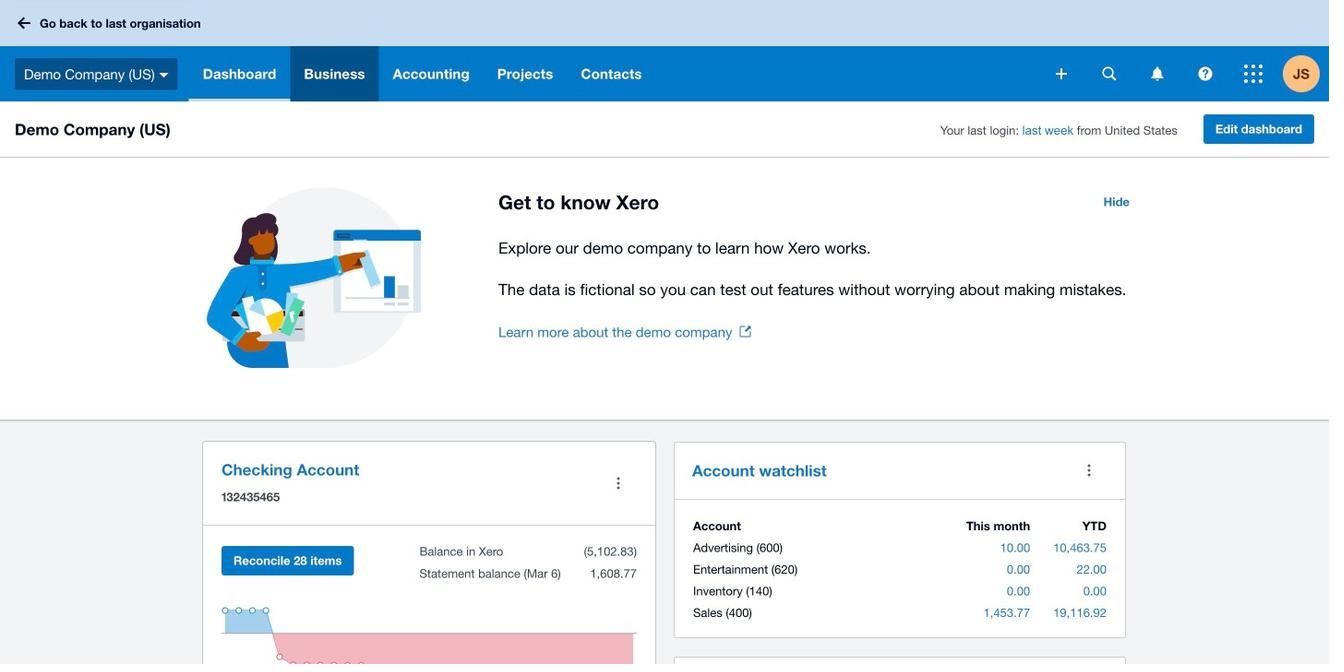 Task type: describe. For each thing, give the bounding box(es) containing it.
0 horizontal spatial svg image
[[1056, 68, 1067, 79]]

1 horizontal spatial svg image
[[1244, 65, 1263, 83]]

intro banner body element
[[498, 235, 1141, 303]]

manage menu toggle image
[[600, 465, 637, 502]]



Task type: locate. For each thing, give the bounding box(es) containing it.
svg image
[[1244, 65, 1263, 83], [1056, 68, 1067, 79]]

svg image
[[18, 17, 30, 29], [1103, 67, 1116, 81], [1151, 67, 1163, 81], [1198, 67, 1212, 81], [159, 73, 169, 77]]

banner
[[0, 0, 1329, 102]]



Task type: vqa. For each thing, say whether or not it's contained in the screenshot.
banner
yes



